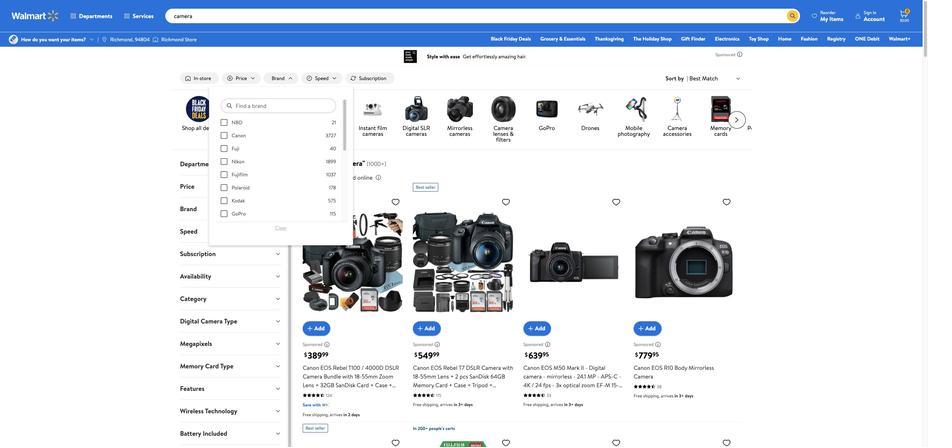 Task type: locate. For each thing, give the bounding box(es) containing it.
6 cameras from the left
[[754, 130, 775, 138]]

2 horizontal spatial &
[[762, 124, 766, 132]]

card inside dropdown button
[[205, 362, 219, 371]]

type inside dropdown button
[[220, 362, 234, 371]]

type down megapixels tab
[[220, 362, 234, 371]]

0 horizontal spatial tripod
[[303, 390, 318, 398]]

type for memory card type
[[220, 362, 234, 371]]

cameras inside the point & shoot cameras
[[754, 130, 775, 138]]

canon eos m50 mark ii - digital camera - mirrorless - 24.1 mp - aps-c - 4k / 24 fps - 3x optical zoom ef-m 15-45mm is stm lens - wi-fi, bluetooth - black image for sign in to add to favorites list, canon eos m50 mark ii - digital camera - mirrorless - 24.1 mp - aps-c - 4k / 24 fps - 3x optical zoom ef-m 15-45mm is stm lens - wi-fi, bluetooth - black icon at right bottom
[[634, 436, 734, 448]]

ad disclaimer and feedback for ingridsponsoredproducts image for 639
[[545, 342, 551, 348]]

1 add button from the left
[[303, 322, 331, 336]]

fashion link
[[798, 35, 821, 43]]

brand button down price tab
[[174, 198, 287, 220]]

1 horizontal spatial free shipping, arrives in 3+ days
[[524, 402, 583, 408]]

all inside the shop all cameras
[[247, 124, 252, 132]]

0 vertical spatial /
[[362, 364, 364, 372]]

1 horizontal spatial &
[[559, 35, 563, 42]]

2 horizontal spatial memory
[[711, 124, 732, 132]]

21
[[332, 119, 336, 126]]

sort by |
[[666, 74, 688, 82]]

departments inside dropdown button
[[180, 160, 218, 169]]

1 horizontal spatial seller
[[425, 184, 436, 190]]

disposable cameras
[[316, 124, 343, 138]]

technology
[[205, 407, 237, 416]]

95 inside $ 779 95
[[653, 351, 659, 359]]

0 horizontal spatial canon eos m50 mark ii - digital camera - mirrorless - 24.1 mp - aps-c - 4k / 24 fps - 3x optical zoom ef-m 15-45mm is stm lens - wi-fi, bluetooth - black image
[[524, 195, 624, 330]]

case
[[375, 381, 388, 389], [454, 381, 466, 389]]

1 horizontal spatial case
[[454, 381, 466, 389]]

18- down t100
[[355, 373, 362, 381]]

rebel inside canon eos rebel t7 dslr camera with 18-55mm lens + 2 pcs sandisk 64gb memory card + case + tripod + telephoto + zeetech accessory bundle
[[443, 364, 458, 372]]

digital
[[403, 124, 419, 132], [180, 317, 199, 326], [589, 364, 606, 372]]

electronics
[[715, 35, 740, 42]]

price button up brand tab
[[174, 176, 287, 198]]

canon eos rebel t7 dslr camera with 18-55mm lens + 2 pcs sandisk 64gb memory card + case + tripod + telephoto + zeetech accessory bundle
[[413, 364, 513, 398]]

0 horizontal spatial ad disclaimer and feedback for ingridsponsoredproducts image
[[324, 342, 330, 348]]

add to cart image up 549
[[416, 324, 425, 333]]

4000d
[[365, 364, 384, 372]]

$ for 639
[[525, 351, 528, 359]]

3+ for 549
[[459, 402, 463, 408]]

add for canon eos r10 body mirrorless camera image's add button
[[646, 325, 656, 333]]

1 horizontal spatial /
[[532, 381, 534, 389]]

bundle
[[324, 373, 341, 381], [493, 390, 510, 398]]

1 horizontal spatial 95
[[653, 351, 659, 359]]

shipping, for 639
[[533, 402, 550, 408]]

card inside canon eos rebel t7 dslr camera with 18-55mm lens + 2 pcs sandisk 64gb memory card + case + tripod + telephoto + zeetech accessory bundle
[[436, 381, 448, 389]]

1 95 from the left
[[543, 351, 549, 359]]

fujifilm instax mini 7+ exclusive blister bundle with bonus pack of film (10-pack mini film), lavender image
[[303, 436, 403, 448]]

$ left 549
[[415, 351, 418, 359]]

with inside canon eos rebel t100 / 4000d dslr camera bundle with 18-55mm zoom lens + 32gb sandisk card + case + tripod + zeetech accessory
[[343, 373, 353, 381]]

arrives down stm
[[551, 402, 563, 408]]

1 zeetech from the left
[[325, 390, 345, 398]]

1 case from the left
[[375, 381, 388, 389]]

free down telephoto at the left bottom of page
[[413, 402, 422, 408]]

0 vertical spatial memory
[[711, 124, 732, 132]]

brand inside tab
[[180, 205, 197, 214]]

canon down 549
[[413, 364, 430, 372]]

toy shop link
[[746, 35, 772, 43]]

free for 779
[[634, 393, 642, 399]]

0 vertical spatial tripod
[[472, 381, 488, 389]]

speed button inside sort and filter section element
[[301, 73, 343, 84]]

reorder my items
[[821, 9, 844, 23]]

subscription up availability on the bottom left
[[180, 250, 216, 259]]

sign in to add to favorites list, canon eos rebel t100 / 4000d dslr camera bundle with 18-55mm zoom lens + 32gb sandisk card + case + tripod + zeetech accessory image
[[391, 198, 400, 207]]

sign in to add to favorites list, canon eos m50 mark ii - digital camera - mirrorless - 24.1 mp - aps-c - 4k / 24 fps - 3x optical zoom ef-m 15-45mm is stm lens - wi-fi, bluetooth - black image
[[723, 439, 731, 448]]

1 rebel from the left
[[333, 364, 347, 372]]

best
[[690, 74, 701, 82], [416, 184, 424, 190], [306, 425, 314, 431]]

gopro image
[[534, 96, 560, 122]]

rebel left t100
[[333, 364, 347, 372]]

free down "45mm"
[[524, 402, 532, 408]]

shipping, down telephoto at the left bottom of page
[[423, 402, 439, 408]]

1 vertical spatial bundle
[[493, 390, 510, 398]]

2 rebel from the left
[[443, 364, 458, 372]]

3 add from the left
[[535, 325, 546, 333]]

1 horizontal spatial |
[[687, 74, 688, 82]]

1 vertical spatial speed button
[[174, 221, 287, 243]]

canon inside canon eos rebel t100 / 4000d dslr camera bundle with 18-55mm zoom lens + 32gb sandisk card + case + tripod + zeetech accessory
[[303, 364, 319, 372]]

the
[[634, 35, 642, 42]]

0
[[906, 8, 909, 14]]

0 horizontal spatial price
[[180, 182, 195, 191]]

0 horizontal spatial add to cart image
[[306, 324, 314, 333]]

4 add from the left
[[646, 325, 656, 333]]

55mm inside canon eos rebel t100 / 4000d dslr camera bundle with 18-55mm zoom lens + 32gb sandisk card + case + tripod + zeetech accessory
[[362, 373, 378, 381]]

brand inside sort and filter section element
[[272, 75, 285, 82]]

essentials
[[564, 35, 586, 42]]

nbd
[[232, 119, 242, 126]]

departments up the items? in the left of the page
[[79, 12, 112, 20]]

0 horizontal spatial gopro
[[232, 210, 246, 218]]

0 vertical spatial mirrorless
[[447, 124, 473, 132]]

zeetech down the pcs
[[444, 390, 465, 398]]

in down 'canon eos r10 body mirrorless camera'
[[675, 393, 678, 399]]

$ left 639
[[525, 351, 528, 359]]

add button up $ 389 99
[[303, 322, 331, 336]]

1 vertical spatial type
[[220, 362, 234, 371]]

 image right '94804'
[[153, 36, 158, 43]]

nikon
[[232, 158, 245, 165]]

0 horizontal spatial speed
[[180, 227, 198, 236]]

sign in to add to favorites list, fujifilm instax mini 7+ exclusive blister bundle with bonus pack of film (10-pack mini film), lavender image
[[391, 439, 400, 448]]

4 $ from the left
[[635, 351, 638, 359]]

0 $0.00
[[900, 8, 909, 23]]

1 vertical spatial departments
[[180, 160, 218, 169]]

days down wi-
[[575, 402, 583, 408]]

& inside camera lenses & filters
[[510, 130, 514, 138]]

0 horizontal spatial memory
[[180, 362, 204, 371]]

in-
[[194, 75, 200, 82]]

with
[[503, 364, 513, 372], [343, 373, 353, 381], [313, 402, 321, 408]]

 image
[[9, 35, 18, 44]]

add
[[314, 325, 325, 333], [425, 325, 435, 333], [535, 325, 546, 333], [646, 325, 656, 333]]

tab
[[174, 445, 287, 448]]

1 horizontal spatial 55mm
[[420, 373, 436, 381]]

add to cart image up 389 on the bottom of page
[[306, 324, 314, 333]]

| right the items? in the left of the page
[[98, 36, 99, 43]]

0 horizontal spatial card
[[205, 362, 219, 371]]

 image
[[153, 36, 158, 43], [101, 37, 107, 42]]

shop all cameras link
[[224, 96, 261, 138]]

camera lenses & filters image
[[490, 96, 517, 122]]

1 horizontal spatial 3+
[[569, 402, 574, 408]]

dslr up zoom
[[385, 364, 399, 372]]

deals
[[203, 124, 216, 132]]

memory inside memory cards 'link'
[[711, 124, 732, 132]]

95
[[543, 351, 549, 359], [653, 351, 659, 359]]

4 add button from the left
[[634, 322, 662, 336]]

eos for 779
[[652, 364, 663, 372]]

by
[[678, 74, 684, 82]]

shop all cameras image
[[229, 96, 255, 122]]

2 accessory from the left
[[466, 390, 492, 398]]

1899
[[326, 158, 336, 165]]

2 horizontal spatial card
[[436, 381, 448, 389]]

115 down 575
[[330, 210, 336, 218]]

2 95 from the left
[[653, 351, 659, 359]]

sponsored up 389 on the bottom of page
[[303, 342, 323, 348]]

with left walmart plus icon on the left bottom of the page
[[313, 402, 321, 408]]

& right 'lenses'
[[510, 130, 514, 138]]

camera accessories image
[[665, 96, 691, 122]]

1 vertical spatial seller
[[315, 425, 325, 431]]

shop cameras by brand image
[[273, 96, 299, 122]]

55mm down 4000d
[[362, 373, 378, 381]]

thanksgiving
[[595, 35, 624, 42]]

camera up 32gb
[[303, 373, 322, 381]]

0 horizontal spatial 18-
[[355, 373, 362, 381]]

the holiday shop
[[634, 35, 672, 42]]

canon down nbd
[[232, 132, 246, 139]]

filters
[[496, 136, 511, 144]]

1 vertical spatial |
[[687, 74, 688, 82]]

wireless technology tab
[[174, 400, 287, 423]]

mp
[[588, 373, 596, 381]]

1037
[[326, 171, 336, 178]]

575
[[328, 197, 336, 205]]

2 $ from the left
[[415, 351, 418, 359]]

3x
[[556, 381, 562, 389]]

in-store button
[[180, 73, 219, 84]]

memory cards
[[711, 124, 732, 138]]

match
[[702, 74, 718, 82]]

1 vertical spatial with
[[343, 373, 353, 381]]

2 case from the left
[[454, 381, 466, 389]]

2 all from the left
[[247, 124, 252, 132]]

2 55mm from the left
[[420, 373, 436, 381]]

services
[[133, 12, 154, 20]]

2 eos from the left
[[431, 364, 442, 372]]

0 horizontal spatial seller
[[315, 425, 325, 431]]

0 horizontal spatial lens
[[303, 381, 314, 389]]

None checkbox
[[221, 119, 227, 126], [221, 132, 227, 139], [221, 159, 227, 165], [221, 185, 227, 191], [221, 119, 227, 126], [221, 132, 227, 139], [221, 159, 227, 165], [221, 185, 227, 191]]

& right point
[[762, 124, 766, 132]]

arrives
[[661, 393, 674, 399], [440, 402, 453, 408], [551, 402, 563, 408], [330, 412, 343, 418]]

subscription inside button
[[359, 75, 386, 82]]

speed button up 'subscription' tab
[[174, 221, 287, 243]]

eos inside canon eos rebel t100 / 4000d dslr camera bundle with 18-55mm zoom lens + 32gb sandisk card + case + tripod + zeetech accessory
[[321, 364, 332, 372]]

95 for 639
[[543, 351, 549, 359]]

days for 549
[[464, 402, 473, 408]]

1 vertical spatial gopro
[[232, 210, 246, 218]]

add up ad disclaimer and feedback for ingridsponsoredproducts image
[[425, 325, 435, 333]]

1 accessory from the left
[[346, 390, 372, 398]]

sandisk inside canon eos rebel t7 dslr camera with 18-55mm lens + 2 pcs sandisk 64gb memory card + case + tripod + telephoto + zeetech accessory bundle
[[470, 373, 489, 381]]

eos for 389
[[321, 364, 332, 372]]

99 up 32gb
[[322, 351, 329, 359]]

days down canon eos rebel t7 dslr camera with 18-55mm lens + 2 pcs sandisk 64gb memory card + case + tripod + telephoto + zeetech accessory bundle
[[464, 402, 473, 408]]

1 horizontal spatial best
[[416, 184, 424, 190]]

1 horizontal spatial speed button
[[301, 73, 343, 84]]

with inside canon eos rebel t7 dslr camera with 18-55mm lens + 2 pcs sandisk 64gb memory card + case + tripod + telephoto + zeetech accessory bundle
[[503, 364, 513, 372]]

sponsored for ad disclaimer and feedback for skylinedisplayad icon
[[716, 51, 736, 57]]

0 vertical spatial bundle
[[324, 373, 341, 381]]

walmart image
[[12, 10, 59, 22]]

in
[[675, 393, 678, 399], [454, 402, 457, 408], [564, 402, 568, 408], [344, 412, 347, 418]]

in up carts
[[454, 402, 457, 408]]

- down 15-
[[617, 390, 619, 398]]

card inside canon eos rebel t100 / 4000d dslr camera bundle with 18-55mm zoom lens + 32gb sandisk card + case + tripod + zeetech accessory
[[357, 381, 369, 389]]

1 horizontal spatial 18-
[[413, 373, 420, 381]]

items
[[830, 15, 844, 23]]

want
[[48, 36, 59, 43]]

99 for 389
[[322, 351, 329, 359]]

rebel left t7
[[443, 364, 458, 372]]

4 cameras from the left
[[406, 130, 427, 138]]

2 vertical spatial price
[[180, 182, 195, 191]]

all for deals
[[196, 124, 202, 132]]

type for digital camera type
[[224, 317, 237, 326]]

0 vertical spatial speed button
[[301, 73, 343, 84]]

add up $ 389 99
[[314, 325, 325, 333]]

ii
[[581, 364, 584, 372]]

1 horizontal spatial accessory
[[466, 390, 492, 398]]

camera down '779' on the right of page
[[634, 373, 654, 381]]

canon inside the canon eos m50 mark ii - digital camera - mirrorless - 24.1 mp - aps-c - 4k / 24 fps - 3x optical zoom ef-m 15- 45mm is stm lens - wi-fi, bluetooth - black
[[524, 364, 540, 372]]

sponsored
[[716, 51, 736, 57], [303, 342, 323, 348], [413, 342, 433, 348], [524, 342, 543, 348], [634, 342, 654, 348]]

$ inside $ 639 95
[[525, 351, 528, 359]]

1 horizontal spatial all
[[247, 124, 252, 132]]

1 horizontal spatial tripod
[[472, 381, 488, 389]]

1 vertical spatial memory
[[180, 362, 204, 371]]

shipping, down is
[[533, 402, 550, 408]]

1 horizontal spatial with
[[343, 373, 353, 381]]

1 18- from the left
[[355, 373, 362, 381]]

accessories
[[663, 130, 692, 138]]

2 add button from the left
[[413, 322, 441, 336]]

5 cameras from the left
[[450, 130, 470, 138]]

add up $ 639 95
[[535, 325, 546, 333]]

camera inside "digital camera type" dropdown button
[[201, 317, 223, 326]]

sponsored up 639
[[524, 342, 543, 348]]

digital inside "digital camera type" dropdown button
[[180, 317, 199, 326]]

type inside dropdown button
[[224, 317, 237, 326]]

grocery & essentials link
[[537, 35, 589, 43]]

| right the by
[[687, 74, 688, 82]]

black friday deals link
[[488, 35, 534, 43]]

rebel
[[333, 364, 347, 372], [443, 364, 458, 372]]

shop right the holiday
[[661, 35, 672, 42]]

1 vertical spatial digital
[[180, 317, 199, 326]]

1 horizontal spatial 2
[[455, 373, 458, 381]]

fps
[[543, 381, 551, 389]]

items?
[[71, 36, 86, 43]]

Search search field
[[165, 9, 800, 23]]

3+ down lens
[[569, 402, 574, 408]]

2 dslr from the left
[[466, 364, 480, 372]]

disposable cameras image
[[316, 96, 343, 122]]

legal information image
[[376, 175, 381, 181]]

shoot
[[768, 124, 782, 132]]

1 horizontal spatial ad disclaimer and feedback for ingridsponsoredproducts image
[[545, 342, 551, 348]]

1 horizontal spatial subscription
[[359, 75, 386, 82]]

lens left 32gb
[[303, 381, 314, 389]]

digital slr cameras
[[403, 124, 430, 138]]

add to cart image
[[306, 324, 314, 333], [416, 324, 425, 333], [637, 324, 646, 333]]

1 add to cart image from the left
[[306, 324, 314, 333]]

speed button
[[301, 73, 343, 84], [174, 221, 287, 243]]

shipping, down 38
[[643, 393, 660, 399]]

wireless technology button
[[174, 400, 287, 423]]

1 horizontal spatial price
[[236, 75, 247, 82]]

0 horizontal spatial best
[[306, 425, 314, 431]]

eos down $ 549 99
[[431, 364, 442, 372]]

mark
[[567, 364, 580, 372]]

0 horizontal spatial digital
[[180, 317, 199, 326]]

2 horizontal spatial 3+
[[679, 393, 684, 399]]

aps-
[[601, 373, 614, 381]]

canon up camera
[[524, 364, 540, 372]]

0 vertical spatial lens
[[438, 373, 449, 381]]

add button up ad disclaimer and feedback for ingridsponsoredproducts image
[[413, 322, 441, 336]]

canon inside canon eos rebel t7 dslr camera with 18-55mm lens + 2 pcs sandisk 64gb memory card + case + tripod + telephoto + zeetech accessory bundle
[[413, 364, 430, 372]]

subscription up instant film cameras image
[[359, 75, 386, 82]]

drones image
[[578, 96, 604, 122]]

0 vertical spatial with
[[503, 364, 513, 372]]

memory card type tab
[[174, 355, 287, 378]]

in for 549
[[454, 402, 457, 408]]

memory up telephoto at the left bottom of page
[[413, 381, 434, 389]]

canon for 639
[[524, 364, 540, 372]]

eos inside canon eos rebel t7 dslr camera with 18-55mm lens + 2 pcs sandisk 64gb memory card + case + tripod + telephoto + zeetech accessory bundle
[[431, 364, 442, 372]]

 image left richmond,
[[101, 37, 107, 42]]

0 horizontal spatial accessory
[[346, 390, 372, 398]]

$ inside $ 389 99
[[304, 351, 307, 359]]

speed inside sort and filter section element
[[315, 75, 329, 82]]

finder
[[691, 35, 706, 42]]

seller
[[425, 184, 436, 190], [315, 425, 325, 431]]

95 up 'canon eos r10 body mirrorless camera'
[[653, 351, 659, 359]]

Walmart Site-Wide search field
[[165, 9, 800, 23]]

speed button up the disposable cameras image
[[301, 73, 343, 84]]

ad disclaimer and feedback for ingridsponsoredproducts image
[[324, 342, 330, 348], [545, 342, 551, 348], [655, 342, 661, 348]]

eos inside the canon eos m50 mark ii - digital camera - mirrorless - 24.1 mp - aps-c - 4k / 24 fps - 3x optical zoom ef-m 15- 45mm is stm lens - wi-fi, bluetooth - black
[[541, 364, 552, 372]]

0 vertical spatial speed
[[315, 75, 329, 82]]

camera lenses & filters
[[493, 124, 514, 144]]

$ inside $ 549 99
[[415, 351, 418, 359]]

bundle up 32gb
[[324, 373, 341, 381]]

category tab
[[174, 288, 287, 310]]

dslr inside canon eos rebel t7 dslr camera with 18-55mm lens + 2 pcs sandisk 64gb memory card + case + tripod + telephoto + zeetech accessory bundle
[[466, 364, 480, 372]]

canon down '779' on the right of page
[[634, 364, 650, 372]]

95 inside $ 639 95
[[543, 351, 549, 359]]

2 horizontal spatial digital
[[589, 364, 606, 372]]

1 eos from the left
[[321, 364, 332, 372]]

mirrorless down mirrorless cameras image on the top of page
[[447, 124, 473, 132]]

accessory down t100
[[346, 390, 372, 398]]

digital for digital camera type
[[180, 317, 199, 326]]

- right c
[[619, 373, 621, 381]]

3+
[[679, 393, 684, 399], [459, 402, 463, 408], [569, 402, 574, 408]]

one debit link
[[852, 35, 883, 43]]

0 horizontal spatial |
[[98, 36, 99, 43]]

2 vertical spatial memory
[[413, 381, 434, 389]]

1 horizontal spatial gopro
[[539, 124, 555, 132]]

2 horizontal spatial best
[[690, 74, 701, 82]]

camera up megapixels
[[201, 317, 223, 326]]

departments inside popup button
[[79, 12, 112, 20]]

ad disclaimer and feedback for skylinedisplayad image
[[737, 51, 743, 57]]

free shipping, arrives in 3+ days down 38
[[634, 393, 694, 399]]

99 for 549
[[433, 351, 440, 359]]

card down megapixels
[[205, 362, 219, 371]]

639
[[529, 349, 543, 362]]

brand button inside sort and filter section element
[[264, 73, 299, 84]]

0 horizontal spatial 95
[[543, 351, 549, 359]]

1 all from the left
[[196, 124, 202, 132]]

2 18- from the left
[[413, 373, 420, 381]]

instant film cameras
[[359, 124, 387, 138]]

camera up the 64gb
[[482, 364, 501, 372]]

2 add to cart image from the left
[[416, 324, 425, 333]]

ad disclaimer and feedback for ingridsponsoredproducts image for 779
[[655, 342, 661, 348]]

add up $ 779 95
[[646, 325, 656, 333]]

- left 24.1
[[574, 373, 576, 381]]

bundle inside canon eos rebel t100 / 4000d dslr camera bundle with 18-55mm zoom lens + 32gb sandisk card + case + tripod + zeetech accessory
[[324, 373, 341, 381]]

2 zeetech from the left
[[444, 390, 465, 398]]

canon eos m50 mark ii - digital camera - mirrorless - 24.1 mp - aps-c - 4k / 24 fps - 3x optical zoom ef-m 15-45mm is stm lens - wi-fi, bluetooth - black image
[[524, 195, 624, 330], [634, 436, 734, 448]]

1 horizontal spatial card
[[357, 381, 369, 389]]

arrives up carts
[[440, 402, 453, 408]]

sandisk right the pcs
[[470, 373, 489, 381]]

digital left slr
[[403, 124, 419, 132]]

None checkbox
[[221, 145, 227, 152], [221, 172, 227, 178], [221, 198, 227, 204], [221, 211, 227, 217], [221, 145, 227, 152], [221, 172, 227, 178], [221, 198, 227, 204], [221, 211, 227, 217]]

next slide for chipmodulewithimages list image
[[728, 111, 746, 129]]

all right nbd
[[247, 124, 252, 132]]

| inside sort and filter section element
[[687, 74, 688, 82]]

film
[[377, 124, 387, 132]]

telephoto
[[413, 390, 438, 398]]

free shipping, arrives in 2 days
[[303, 412, 360, 418]]

99 inside $ 389 99
[[322, 351, 329, 359]]

0 horizontal spatial zeetech
[[325, 390, 345, 398]]

days
[[685, 393, 694, 399], [464, 402, 473, 408], [575, 402, 583, 408], [351, 412, 360, 418]]

sponsored for 3rd ad disclaimer and feedback for ingridsponsoredproducts icon from the right
[[303, 342, 323, 348]]

115 up people's
[[436, 393, 442, 399]]

1 add from the left
[[314, 325, 325, 333]]

group
[[221, 119, 336, 380]]

 image for richmond, 94804
[[101, 37, 107, 42]]

save
[[303, 402, 312, 408]]

0 vertical spatial subscription
[[359, 75, 386, 82]]

richmond
[[161, 36, 184, 43]]

$ 639 95
[[525, 349, 549, 362]]

1 vertical spatial lens
[[303, 381, 314, 389]]

1 vertical spatial sandisk
[[336, 381, 355, 389]]

memory inside memory card type dropdown button
[[180, 362, 204, 371]]

& inside the point & shoot cameras
[[762, 124, 766, 132]]

55mm up telephoto at the left bottom of page
[[420, 373, 436, 381]]

/ right t100
[[362, 364, 364, 372]]

canon inside group
[[232, 132, 246, 139]]

1 vertical spatial subscription
[[180, 250, 216, 259]]

2 cameras from the left
[[319, 130, 340, 138]]

rebel inside canon eos rebel t100 / 4000d dslr camera bundle with 18-55mm zoom lens + 32gb sandisk card + case + tripod + zeetech accessory
[[333, 364, 347, 372]]

mobile photography image
[[621, 96, 647, 122]]

2 horizontal spatial with
[[503, 364, 513, 372]]

richmond, 94804
[[110, 36, 150, 43]]

free shipping, arrives in 3+ days for 549
[[413, 402, 473, 408]]

3 cameras from the left
[[363, 130, 383, 138]]

canon eos m50 mark ii - digital camera - mirrorless - 24.1 mp - aps-c - 4k / 24 fps - 3x optical zoom ef-m 15- 45mm is stm lens - wi-fi, bluetooth - black
[[524, 364, 621, 407]]

sponsored for ad disclaimer and feedback for ingridsponsoredproducts image
[[413, 342, 433, 348]]

1 dslr from the left
[[385, 364, 399, 372]]

99
[[322, 351, 329, 359], [433, 351, 440, 359]]

1 $ from the left
[[304, 351, 307, 359]]

digital inside the digital slr cameras
[[403, 124, 419, 132]]

canon eos m50 mark ii - digital camera - mirrorless - 24.1 mp - aps-c - 4k / 24 fps - 3x optical zoom ef-m 15-45mm is stm lens - wi-fi, bluetooth - black image for sign in to add to favorites list, canon eos m50 mark ii - digital camera - mirrorless - 24.1 mp - aps-c - 4k / 24 fps - 3x optical zoom ef-m 15-45mm is stm lens - wi-fi, bluetooth - black image
[[524, 195, 624, 330]]

zeetech down 32gb
[[325, 390, 345, 398]]

sort and filter section element
[[171, 67, 752, 90]]

shipping, for 779
[[643, 393, 660, 399]]

40
[[330, 145, 336, 152]]

camera inside canon eos rebel t7 dslr camera with 18-55mm lens + 2 pcs sandisk 64gb memory card + case + tripod + telephoto + zeetech accessory bundle
[[482, 364, 501, 372]]

0 horizontal spatial  image
[[101, 37, 107, 42]]

lens left the pcs
[[438, 373, 449, 381]]

services button
[[118, 7, 159, 25]]

3 add button from the left
[[524, 322, 551, 336]]

1 vertical spatial price
[[301, 174, 314, 182]]

2 add from the left
[[425, 325, 435, 333]]

$ left '779' on the right of page
[[635, 351, 638, 359]]

- right the ii
[[586, 364, 588, 372]]

1 vertical spatial /
[[532, 381, 534, 389]]

in for 639
[[564, 402, 568, 408]]

1 horizontal spatial memory
[[413, 381, 434, 389]]

gopro down kodak
[[232, 210, 246, 218]]

sponsored for 779 ad disclaimer and feedback for ingridsponsoredproducts icon
[[634, 342, 654, 348]]

card
[[205, 362, 219, 371], [357, 381, 369, 389], [436, 381, 448, 389]]

gopro inside group
[[232, 210, 246, 218]]

rebel for 389
[[333, 364, 347, 372]]

3 $ from the left
[[525, 351, 528, 359]]

99 inside $ 549 99
[[433, 351, 440, 359]]

1 vertical spatial 2
[[348, 412, 350, 418]]

with up the 64gb
[[503, 364, 513, 372]]

eos inside 'canon eos r10 body mirrorless camera'
[[652, 364, 663, 372]]

0 vertical spatial price button
[[222, 73, 261, 84]]

point & shoot cameras
[[748, 124, 782, 138]]

canon down 389 on the bottom of page
[[303, 364, 319, 372]]

1 horizontal spatial lens
[[438, 373, 449, 381]]

1 vertical spatial brand
[[180, 205, 197, 214]]

3+ down 'canon eos r10 body mirrorless camera'
[[679, 393, 684, 399]]

gopro down gopro image
[[539, 124, 555, 132]]

3 ad disclaimer and feedback for ingridsponsoredproducts image from the left
[[655, 342, 661, 348]]

results
[[301, 159, 324, 168]]

2 ad disclaimer and feedback for ingridsponsoredproducts image from the left
[[545, 342, 551, 348]]

18- inside canon eos rebel t100 / 4000d dslr camera bundle with 18-55mm zoom lens + 32gb sandisk card + case + tripod + zeetech accessory
[[355, 373, 362, 381]]

departments down shop all deals
[[180, 160, 218, 169]]

memory up features
[[180, 362, 204, 371]]

store
[[185, 36, 197, 43]]

4 eos from the left
[[652, 364, 663, 372]]

1 horizontal spatial speed
[[315, 75, 329, 82]]

0 horizontal spatial departments
[[79, 12, 112, 20]]

fujifilm
[[232, 171, 248, 178]]

1 horizontal spatial sandisk
[[470, 373, 489, 381]]

2 99 from the left
[[433, 351, 440, 359]]

32gb
[[320, 381, 334, 389]]

$ inside $ 779 95
[[635, 351, 638, 359]]

1 55mm from the left
[[362, 373, 378, 381]]

95 up "mirrorless"
[[543, 351, 549, 359]]

3 eos from the left
[[541, 364, 552, 372]]

mirrorless right body
[[689, 364, 714, 372]]

0 horizontal spatial with
[[313, 402, 321, 408]]

0 vertical spatial price
[[236, 75, 247, 82]]

0 vertical spatial best seller
[[416, 184, 436, 190]]

sponsored up 549
[[413, 342, 433, 348]]

case down zoom
[[375, 381, 388, 389]]

1 ad disclaimer and feedback for ingridsponsoredproducts image from the left
[[324, 342, 330, 348]]

digital camera type tab
[[174, 310, 287, 333]]

2 horizontal spatial add to cart image
[[637, 324, 646, 333]]

0 vertical spatial brand
[[272, 75, 285, 82]]

0 horizontal spatial 2
[[348, 412, 350, 418]]

home link
[[775, 35, 795, 43]]

1 vertical spatial canon eos m50 mark ii - digital camera - mirrorless - 24.1 mp - aps-c - 4k / 24 fps - 3x optical zoom ef-m 15-45mm is stm lens - wi-fi, bluetooth - black image
[[634, 436, 734, 448]]

/
[[362, 364, 364, 372], [532, 381, 534, 389]]

1 99 from the left
[[322, 351, 329, 359]]

best match
[[690, 74, 718, 82]]

camera inside camera lenses & filters
[[494, 124, 513, 132]]

the holiday shop link
[[630, 35, 675, 43]]

/ left 24
[[532, 381, 534, 389]]

memory down memory cards image
[[711, 124, 732, 132]]

canon for 779
[[634, 364, 650, 372]]

in inside sign in account
[[873, 9, 877, 15]]

free right bluetooth
[[634, 393, 642, 399]]

0 vertical spatial in
[[873, 9, 877, 15]]

days down 'canon eos r10 body mirrorless camera'
[[685, 393, 694, 399]]

1 vertical spatial tripod
[[303, 390, 318, 398]]

free shipping, arrives in 3+ days for 779
[[634, 393, 694, 399]]

canon inside 'canon eos r10 body mirrorless camera'
[[634, 364, 650, 372]]

0 horizontal spatial case
[[375, 381, 388, 389]]



Task type: describe. For each thing, give the bounding box(es) containing it.
t7
[[459, 364, 465, 372]]

battery included tab
[[174, 423, 287, 445]]

arrives for 779
[[661, 393, 674, 399]]

shop all cameras
[[232, 124, 253, 138]]

brand tab
[[174, 198, 287, 220]]

64gb
[[491, 373, 505, 381]]

case inside canon eos rebel t7 dslr camera with 18-55mm lens + 2 pcs sandisk 64gb memory card + case + tripod + telephoto + zeetech accessory bundle
[[454, 381, 466, 389]]

in 200+ people's carts
[[413, 426, 455, 432]]

& for point
[[762, 124, 766, 132]]

sandisk inside canon eos rebel t100 / 4000d dslr camera bundle with 18-55mm zoom lens + 32gb sandisk card + case + tripod + zeetech accessory
[[336, 381, 355, 389]]

shop all deals image
[[186, 96, 212, 122]]

1 horizontal spatial 115
[[436, 393, 442, 399]]

price button inside sort and filter section element
[[222, 73, 261, 84]]

departments button
[[174, 153, 287, 175]]

digital inside the canon eos m50 mark ii - digital camera - mirrorless - 24.1 mp - aps-c - 4k / 24 fps - 3x optical zoom ef-m 15- 45mm is stm lens - wi-fi, bluetooth - black
[[589, 364, 606, 372]]

sign in to add to favorites list, canon eos r10 body mirrorless camera image
[[723, 198, 731, 207]]

departments tab
[[174, 153, 287, 175]]

779
[[639, 349, 653, 362]]

polaroid
[[232, 184, 250, 192]]

3+ for 779
[[679, 393, 684, 399]]

- left wi-
[[571, 390, 573, 398]]

in for 779
[[675, 393, 678, 399]]

- right 'mp'
[[597, 373, 600, 381]]

arrives down 124 at the left bottom of page
[[330, 412, 343, 418]]

features tab
[[174, 378, 287, 400]]

- left 3x
[[552, 381, 555, 389]]

eos for 549
[[431, 364, 442, 372]]

grocery
[[541, 35, 558, 42]]

cards
[[714, 130, 728, 138]]

photography
[[618, 130, 650, 138]]

canon for 389
[[303, 364, 319, 372]]

0 horizontal spatial best seller
[[306, 425, 325, 431]]

add button for canon eos rebel t100 / 4000d dslr camera bundle with 18-55mm zoom lens + 32gb sandisk card + case + tripod + zeetech accessory image
[[303, 322, 331, 336]]

zeetech inside canon eos rebel t100 / 4000d dslr camera bundle with 18-55mm zoom lens + 32gb sandisk card + case + tripod + zeetech accessory
[[325, 390, 345, 398]]

cameras inside the digital slr cameras
[[406, 130, 427, 138]]

subscription button
[[345, 73, 394, 84]]

ad disclaimer and feedback for ingridsponsoredproducts image
[[435, 342, 440, 348]]

add to cart image for 389
[[306, 324, 314, 333]]

2 vertical spatial best
[[306, 425, 314, 431]]

canon eos rebel t7 dslr camera with 18-55mm lens + 2 pcs sandisk 64gb memory card + case + tripod + telephoto + zeetech accessory bundle image
[[413, 195, 513, 330]]

cameras inside mirrorless cameras
[[450, 130, 470, 138]]

digital camera type button
[[174, 310, 287, 333]]

account
[[864, 15, 885, 23]]

lens inside canon eos rebel t100 / 4000d dslr camera bundle with 18-55mm zoom lens + 32gb sandisk card + case + tripod + zeetech accessory
[[303, 381, 314, 389]]

bundle inside canon eos rebel t7 dslr camera with 18-55mm lens + 2 pcs sandisk 64gb memory card + case + tripod + telephoto + zeetech accessory bundle
[[493, 390, 510, 398]]

zeetech inside canon eos rebel t7 dslr camera with 18-55mm lens + 2 pcs sandisk 64gb memory card + case + tripod + telephoto + zeetech accessory bundle
[[444, 390, 465, 398]]

canon eos rebel t100 / 4000d dslr camera bundle with 18-55mm zoom lens + 32gb sandisk card + case + tripod + zeetech accessory
[[303, 364, 399, 398]]

shop inside "link"
[[661, 35, 672, 42]]

18- inside canon eos rebel t7 dslr camera with 18-55mm lens + 2 pcs sandisk 64gb memory card + case + tripod + telephoto + zeetech accessory bundle
[[413, 373, 420, 381]]

3+ for 639
[[569, 402, 574, 408]]

mirrorless cameras image
[[447, 96, 473, 122]]

add for add button associated with canon eos rebel t100 / 4000d dslr camera bundle with 18-55mm zoom lens + 32gb sandisk card + case + tripod + zeetech accessory image
[[314, 325, 325, 333]]

mirrorless inside 'canon eos r10 body mirrorless camera'
[[689, 364, 714, 372]]

instant
[[359, 124, 376, 132]]

fuji
[[232, 145, 239, 152]]

arrives for 639
[[551, 402, 563, 408]]

shop left deals
[[182, 124, 195, 132]]

sponsored for 639 ad disclaimer and feedback for ingridsponsoredproducts icon
[[524, 342, 543, 348]]

/ inside the canon eos m50 mark ii - digital camera - mirrorless - 24.1 mp - aps-c - 4k / 24 fps - 3x optical zoom ef-m 15- 45mm is stm lens - wi-fi, bluetooth - black
[[532, 381, 534, 389]]

95 for 779
[[653, 351, 659, 359]]

availability
[[180, 272, 211, 281]]

0 vertical spatial gopro
[[539, 124, 555, 132]]

add to cart image
[[526, 324, 535, 333]]

sign in to add to favorites list, canon eos rebel t7 dslr camera with 18-55mm lens + 2 pcs sandisk 64gb memory card + case + tripod + telephoto + zeetech accessory bundle image
[[502, 198, 511, 207]]

speed inside speed 'tab'
[[180, 227, 198, 236]]

digital for digital slr cameras
[[403, 124, 419, 132]]

thanksgiving link
[[592, 35, 627, 43]]

accessory inside canon eos rebel t100 / 4000d dslr camera bundle with 18-55mm zoom lens + 32gb sandisk card + case + tripod + zeetech accessory
[[346, 390, 372, 398]]

friday
[[504, 35, 518, 42]]

add button for canon eos rebel t7 dslr camera with 18-55mm lens + 2 pcs sandisk 64gb memory card + case + tripod + telephoto + zeetech accessory bundle
[[413, 322, 441, 336]]

disposable cameras link
[[311, 96, 348, 138]]

mobile
[[626, 124, 643, 132]]

walmart plus image
[[322, 402, 330, 409]]

shop all deals
[[182, 124, 216, 132]]

subscription tab
[[174, 243, 287, 265]]

you
[[39, 36, 47, 43]]

4k
[[524, 381, 531, 389]]

kodak
[[232, 197, 245, 205]]

group containing nbd
[[221, 119, 336, 380]]

mirrorless cameras link
[[441, 96, 479, 138]]

canon eos r10 body mirrorless camera image
[[634, 195, 734, 330]]

1 vertical spatial best
[[416, 184, 424, 190]]

sign in to add to favorites list, canon eos m200 24.1 megapixel mirrorless camera with lens, 0.59", 1.77", white image
[[612, 439, 621, 448]]

lens inside canon eos rebel t7 dslr camera with 18-55mm lens + 2 pcs sandisk 64gb memory card + case + tripod + telephoto + zeetech accessory bundle
[[438, 373, 449, 381]]

memory inside canon eos rebel t7 dslr camera with 18-55mm lens + 2 pcs sandisk 64gb memory card + case + tripod + telephoto + zeetech accessory bundle
[[413, 381, 434, 389]]

gopro link
[[528, 96, 566, 132]]

eos for 639
[[541, 364, 552, 372]]

in up "fujifilm instax mini 7+ exclusive blister bundle with bonus pack of film (10-pack mini film), lavender" image on the left bottom of page
[[344, 412, 347, 418]]

accessory inside canon eos rebel t7 dslr camera with 18-55mm lens + 2 pcs sandisk 64gb memory card + case + tripod + telephoto + zeetech accessory bundle
[[466, 390, 492, 398]]

Find a brand search field
[[221, 99, 336, 113]]

cameras inside the disposable cameras
[[319, 130, 340, 138]]

$ for 779
[[635, 351, 638, 359]]

$ for 549
[[415, 351, 418, 359]]

battery included
[[180, 429, 227, 438]]

mobile photography
[[618, 124, 650, 138]]

body
[[675, 364, 688, 372]]

save with
[[303, 402, 321, 408]]

lenses
[[493, 130, 509, 138]]

category button
[[174, 288, 287, 310]]

shipping, for 549
[[423, 402, 439, 408]]

free for 549
[[413, 402, 422, 408]]

1 vertical spatial price button
[[174, 176, 287, 198]]

speed tab
[[174, 221, 287, 243]]

add for canon eos rebel t7 dslr camera with 18-55mm lens + 2 pcs sandisk 64gb memory card + case + tripod + telephoto + zeetech accessory bundle's add button
[[425, 325, 435, 333]]

debit
[[868, 35, 880, 42]]

megapixels
[[180, 339, 212, 349]]

store
[[200, 75, 211, 82]]

category
[[180, 295, 207, 304]]

memory cards link
[[702, 96, 740, 138]]

 image for richmond store
[[153, 36, 158, 43]]

camera inside canon eos rebel t100 / 4000d dslr camera bundle with 18-55mm zoom lens + 32gb sandisk card + case + tripod + zeetech accessory
[[303, 373, 322, 381]]

canon for 549
[[413, 364, 430, 372]]

200+
[[418, 426, 428, 432]]

days for 779
[[685, 393, 694, 399]]

instant film cameras image
[[360, 96, 386, 122]]

tripod inside canon eos rebel t100 / 4000d dslr camera bundle with 18-55mm zoom lens + 32gb sandisk card + case + tripod + zeetech accessory
[[303, 390, 318, 398]]

walmart+
[[889, 35, 911, 42]]

2 inside canon eos rebel t7 dslr camera with 18-55mm lens + 2 pcs sandisk 64gb memory card + case + tripod + telephoto + zeetech accessory bundle
[[455, 373, 458, 381]]

one
[[855, 35, 866, 42]]

camera inside "camera accessories"
[[668, 124, 687, 132]]

canon eos rebel t100 / 4000d dslr camera bundle with 18-55mm zoom lens + 32gb sandisk card + case + tripod + zeetech accessory image
[[303, 195, 403, 330]]

digital slr cameras image
[[403, 96, 430, 122]]

megapixels tab
[[174, 333, 287, 355]]

3 add to cart image from the left
[[637, 324, 646, 333]]

memory cards image
[[708, 96, 734, 122]]

shop inside the shop all cameras
[[233, 124, 245, 132]]

389
[[308, 349, 322, 362]]

gift finder link
[[678, 35, 709, 43]]

slr
[[421, 124, 430, 132]]

in-store
[[194, 75, 211, 82]]

departments button
[[65, 7, 118, 25]]

m50
[[554, 364, 565, 372]]

178
[[329, 184, 336, 192]]

case inside canon eos rebel t100 / 4000d dslr camera bundle with 18-55mm zoom lens + 32gb sandisk card + case + tripod + zeetech accessory
[[375, 381, 388, 389]]

for
[[326, 159, 335, 168]]

home
[[778, 35, 792, 42]]

camera inside 'canon eos r10 body mirrorless camera'
[[634, 373, 654, 381]]

availability tab
[[174, 265, 287, 288]]

38
[[657, 384, 662, 390]]

0 vertical spatial 115
[[330, 210, 336, 218]]

55mm inside canon eos rebel t7 dslr camera with 18-55mm lens + 2 pcs sandisk 64gb memory card + case + tripod + telephoto + zeetech accessory bundle
[[420, 373, 436, 381]]

best match button
[[688, 74, 743, 83]]

black
[[491, 35, 503, 42]]

camera accessories link
[[659, 96, 696, 138]]

price inside sort and filter section element
[[236, 75, 247, 82]]

sign in to add to favorites list, fujifilm instax mini twin film pack (20 photos; film size of 8.6cm x 5.4cm) image
[[502, 439, 511, 448]]

- up fps
[[543, 373, 546, 381]]

price inside tab
[[180, 182, 195, 191]]

1 cameras from the left
[[232, 130, 253, 138]]

2 vertical spatial with
[[313, 402, 321, 408]]

free shipping, arrives in 3+ days for 639
[[524, 402, 583, 408]]

battery included button
[[174, 423, 287, 445]]

digital camera type
[[180, 317, 237, 326]]

shipping, down walmart plus icon on the left bottom of the page
[[312, 412, 329, 418]]

all for cameras
[[247, 124, 252, 132]]

add button for canon eos r10 body mirrorless camera image
[[634, 322, 662, 336]]

memory for cards
[[711, 124, 732, 132]]

memory card type button
[[174, 355, 287, 378]]

subscription button
[[174, 243, 287, 265]]

clear search field text image
[[779, 13, 784, 19]]

add to cart image for 549
[[416, 324, 425, 333]]

shop all deals link
[[180, 96, 218, 132]]

rebel for 549
[[443, 364, 458, 372]]

cameras inside instant film cameras
[[363, 130, 383, 138]]

days up "fujifilm instax mini 7+ exclusive blister bundle with bonus pack of film (10-pack mini film), lavender" image on the left bottom of page
[[351, 412, 360, 418]]

94804
[[135, 36, 150, 43]]

$ 389 99
[[304, 349, 329, 362]]

2 horizontal spatial price
[[301, 174, 314, 182]]

availability button
[[174, 265, 287, 288]]

tripod inside canon eos rebel t7 dslr camera with 18-55mm lens + 2 pcs sandisk 64gb memory card + case + tripod + telephoto + zeetech accessory bundle
[[472, 381, 488, 389]]

features
[[180, 384, 204, 394]]

dslr inside canon eos rebel t100 / 4000d dslr camera bundle with 18-55mm zoom lens + 32gb sandisk card + case + tripod + zeetech accessory
[[385, 364, 399, 372]]

$ for 389
[[304, 351, 307, 359]]

free down save at left bottom
[[303, 412, 311, 418]]

free for 639
[[524, 402, 532, 408]]

1 vertical spatial in
[[413, 426, 417, 432]]

1 vertical spatial brand button
[[174, 198, 287, 220]]

memory for card
[[180, 362, 204, 371]]

drones link
[[572, 96, 609, 132]]

& for grocery
[[559, 35, 563, 42]]

/ inside canon eos rebel t100 / 4000d dslr camera bundle with 18-55mm zoom lens + 32gb sandisk card + case + tripod + zeetech accessory
[[362, 364, 364, 372]]

add for 3rd add button from left
[[535, 325, 546, 333]]

days for 639
[[575, 402, 583, 408]]

sign in to add to favorites list, canon eos m50 mark ii - digital camera - mirrorless - 24.1 mp - aps-c - 4k / 24 fps - 3x optical zoom ef-m 15-45mm is stm lens - wi-fi, bluetooth - black image
[[612, 198, 621, 207]]

subscription inside dropdown button
[[180, 250, 216, 259]]

$ 779 95
[[635, 349, 659, 362]]

m
[[605, 381, 610, 389]]

shop right toy
[[758, 35, 769, 42]]

mirrorless inside mirrorless cameras link
[[447, 124, 473, 132]]

arrives for 549
[[440, 402, 453, 408]]

search icon image
[[790, 13, 796, 19]]

best inside "dropdown button"
[[690, 74, 701, 82]]

ef-
[[597, 381, 605, 389]]

zoom
[[379, 373, 393, 381]]

canon eos r10 body mirrorless camera
[[634, 364, 714, 381]]

instant film cameras link
[[354, 96, 392, 138]]

15-
[[612, 381, 619, 389]]

digital slr cameras link
[[398, 96, 435, 138]]

reorder
[[821, 9, 836, 15]]

people's
[[429, 426, 445, 432]]

price tab
[[174, 176, 287, 198]]

fujifilm instax mini twin film pack (20 photos; film size of 8.6cm x 5.4cm) image
[[413, 436, 513, 448]]

canon eos m200 24.1 megapixel mirrorless camera with lens, 0.59", 1.77", white image
[[524, 436, 624, 448]]



Task type: vqa. For each thing, say whether or not it's contained in the screenshot.
Free associated with 639
yes



